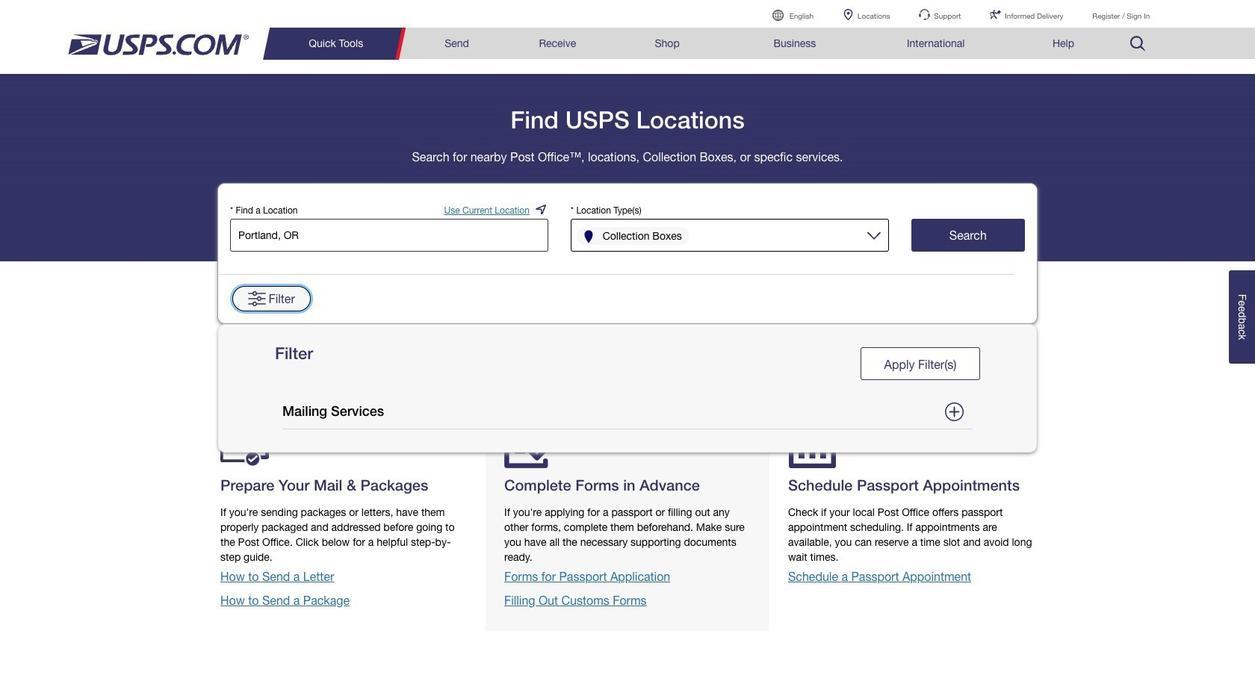 Task type: describe. For each thing, give the bounding box(es) containing it.
forms icon image
[[505, 420, 561, 476]]

mail and packages icon image
[[221, 420, 277, 476]]

image of usps.com logo. image
[[67, 34, 249, 56]]



Task type: locate. For each thing, give the bounding box(es) containing it.
City and State, or ZIP Code™ text field
[[230, 219, 549, 252]]

menu bar
[[271, 27, 1168, 59]]

calender icon image
[[789, 420, 845, 476]]



Task type: vqa. For each thing, say whether or not it's contained in the screenshot.
Back to Top image
no



